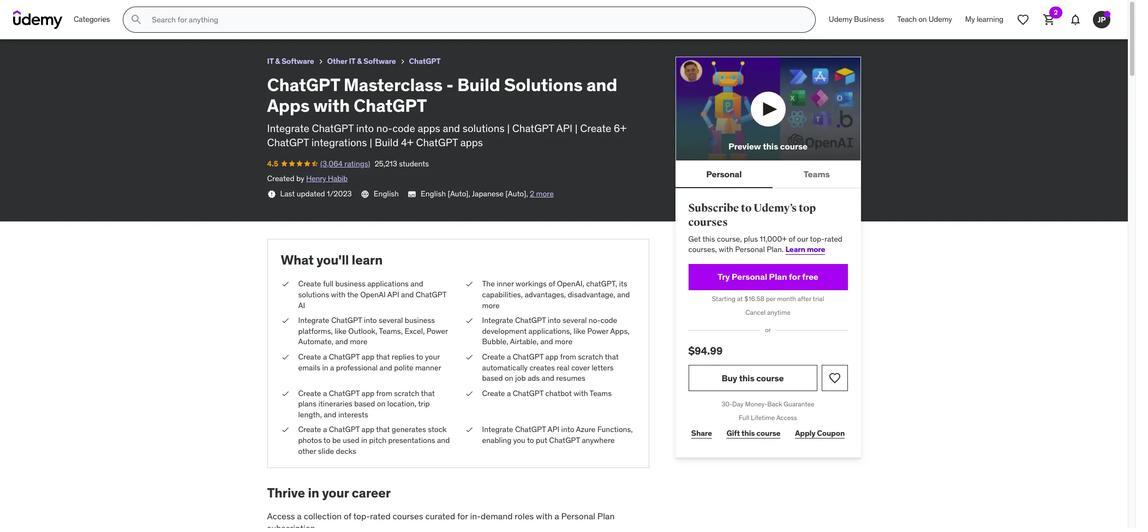 Task type: describe. For each thing, give the bounding box(es) containing it.
xsmall image left other
[[316, 57, 325, 66]]

emails
[[298, 363, 321, 373]]

0 horizontal spatial (3,064 ratings)
[[33, 19, 82, 29]]

xsmall image for the inner workings of openai, chatgpt, its capabilities, advantages, disadvantage, and more
[[465, 279, 474, 290]]

udemy image
[[13, 10, 63, 29]]

4+
[[401, 136, 414, 149]]

photos
[[298, 436, 322, 446]]

udemy inside 'link'
[[929, 14, 953, 24]]

top
[[799, 202, 816, 215]]

more down the 'our'
[[807, 245, 826, 255]]

professional
[[336, 363, 378, 373]]

disadvantage,
[[568, 290, 616, 300]]

trip
[[418, 399, 430, 409]]

other it & software link
[[327, 55, 396, 68]]

apply coupon button
[[793, 423, 848, 445]]

created by henry habib
[[267, 174, 348, 184]]

business inside the integrate chatgpt into several business platforms, like outlook, teams, excel, power automate, and more
[[405, 316, 435, 326]]

the
[[347, 290, 359, 300]]

0 horizontal spatial apps
[[418, 122, 441, 135]]

power inside the integrate chatgpt into several business platforms, like outlook, teams, excel, power automate, and more
[[427, 326, 448, 336]]

of inside get this course, plus 11,000+ of our top-rated courses, with personal plan.
[[789, 234, 796, 244]]

other
[[298, 446, 316, 456]]

integrate chatgpt api into azure functions, enabling you to put chatgpt anywhere
[[482, 425, 633, 446]]

thrive
[[267, 485, 305, 502]]

app for cover
[[546, 352, 559, 362]]

learn
[[786, 245, 806, 255]]

a for create a chatgpt app that replies to your emails in a professional and polite manner
[[323, 352, 327, 362]]

this for preview
[[763, 141, 779, 152]]

course for preview this course
[[781, 141, 808, 152]]

english for english [auto], japanese [auto] , 2 more
[[421, 189, 446, 199]]

1 horizontal spatial students
[[399, 159, 429, 169]]

gift
[[727, 429, 740, 439]]

into inside "chatgpt masterclass - build solutions and apps with chatgpt integrate chatgpt into no-code apps and solutions | chatgpt api | create 6+ chatgpt integrations | build 4+ chatgpt apps"
[[356, 122, 374, 135]]

integrate chatgpt into several no-code development applications, like power apps, bubble, airtable, and more
[[482, 316, 630, 347]]

personal inside button
[[707, 169, 742, 179]]

2 horizontal spatial |
[[575, 122, 578, 135]]

build for chatgpt masterclass - build solutions and apps with chatgpt
[[105, 5, 127, 16]]

and inside create a chatgpt app from scratch that automatically creates real cover letters based on job ads and resumes
[[542, 374, 555, 383]]

0 horizontal spatial 2
[[530, 189, 535, 199]]

demand
[[481, 511, 513, 522]]

1 horizontal spatial for
[[789, 271, 801, 282]]

notifications image
[[1070, 13, 1083, 26]]

a for create a chatgpt app that generates stock photos to be used in pitch presentations and other slide decks
[[323, 425, 327, 435]]

0 vertical spatial 4.5
[[9, 19, 20, 29]]

0 vertical spatial 25,213
[[87, 19, 109, 29]]

length,
[[298, 410, 322, 420]]

my
[[966, 14, 976, 24]]

1 horizontal spatial 4.5
[[267, 159, 278, 169]]

plan inside access a collection of top-rated courses curated for in-demand roles with a personal plan subscription.
[[598, 511, 615, 522]]

1 horizontal spatial 25,213
[[375, 159, 397, 169]]

apps,
[[611, 326, 630, 336]]

functions,
[[598, 425, 633, 435]]

wishlist image
[[829, 372, 842, 385]]

udemy's
[[754, 202, 797, 215]]

and inside the inner workings of openai, chatgpt, its capabilities, advantages, disadvantage, and more
[[618, 290, 630, 300]]

ads
[[528, 374, 540, 383]]

enabling
[[482, 436, 512, 446]]

code inside "chatgpt masterclass - build solutions and apps with chatgpt integrate chatgpt into no-code apps and solutions | chatgpt api | create 6+ chatgpt integrations | build 4+ chatgpt apps"
[[393, 122, 416, 135]]

more right ,
[[537, 189, 554, 199]]

applications,
[[529, 326, 572, 336]]

into inside the integrate chatgpt into several business platforms, like outlook, teams, excel, power automate, and more
[[364, 316, 377, 326]]

presentations
[[388, 436, 436, 446]]

advantages,
[[525, 290, 566, 300]]

subscribe
[[689, 202, 739, 215]]

apps for chatgpt masterclass - build solutions and apps with chatgpt integrate chatgpt into no-code apps and solutions | chatgpt api | create 6+ chatgpt integrations | build 4+ chatgpt apps
[[267, 95, 310, 117]]

a for create a chatgpt app from scratch that automatically creates real cover letters based on job ads and resumes
[[507, 352, 511, 362]]

$16.58
[[745, 295, 765, 303]]

[auto]
[[506, 189, 527, 199]]

ai
[[298, 301, 305, 310]]

starting
[[712, 295, 736, 303]]

1 udemy from the left
[[829, 14, 853, 24]]

full
[[323, 279, 334, 289]]

6+
[[614, 122, 627, 135]]

henry habib link
[[306, 174, 348, 184]]

2 more button
[[530, 189, 554, 200]]

- for chatgpt masterclass - build solutions and apps with chatgpt
[[100, 5, 103, 16]]

code inside 'integrate chatgpt into several no-code development applications, like power apps, bubble, airtable, and more'
[[601, 316, 618, 326]]

course language image
[[361, 190, 370, 199]]

put
[[536, 436, 548, 446]]

masterclass for chatgpt masterclass - build solutions and apps with chatgpt integrate chatgpt into no-code apps and solutions | chatgpt api | create 6+ chatgpt integrations | build 4+ chatgpt apps
[[344, 74, 443, 96]]

airtable,
[[510, 337, 539, 347]]

and inside 'create a chatgpt app that replies to your emails in a professional and polite manner'
[[380, 363, 393, 373]]

and inside create a chatgpt app from scratch that plans itineraries based on location, trip length, and interests
[[324, 410, 337, 420]]

chatgpt masterclass - build solutions and apps with chatgpt integrate chatgpt into no-code apps and solutions | chatgpt api | create 6+ chatgpt integrations | build 4+ chatgpt apps
[[267, 74, 627, 149]]

apply
[[796, 429, 816, 439]]

2 & from the left
[[357, 56, 362, 66]]

and inside the integrate chatgpt into several business platforms, like outlook, teams, excel, power automate, and more
[[336, 337, 348, 347]]

outlook,
[[349, 326, 378, 336]]

create inside "chatgpt masterclass - build solutions and apps with chatgpt integrate chatgpt into no-code apps and solutions | chatgpt api | create 6+ chatgpt integrations | build 4+ chatgpt apps"
[[581, 122, 612, 135]]

roles
[[515, 511, 534, 522]]

power inside 'integrate chatgpt into several no-code development applications, like power apps, bubble, airtable, and more'
[[588, 326, 609, 336]]

this for gift
[[742, 429, 755, 439]]

xsmall image for create a chatgpt chatbot with teams
[[465, 389, 474, 399]]

in inside create a chatgpt app that generates stock photos to be used in pitch presentations and other slide decks
[[361, 436, 368, 446]]

shopping cart with 2 items image
[[1043, 13, 1057, 26]]

personal inside access a collection of top-rated courses curated for in-demand roles with a personal plan subscription.
[[562, 511, 596, 522]]

a for access a collection of top-rated courses curated for in-demand roles with a personal plan subscription.
[[297, 511, 302, 522]]

per
[[767, 295, 776, 303]]

chatgpt inside 'integrate chatgpt into several no-code development applications, like power apps, bubble, airtable, and more'
[[515, 316, 546, 326]]

several for teams,
[[379, 316, 403, 326]]

business inside create full business applications and solutions with the openai api and chatgpt ai
[[336, 279, 366, 289]]

the inner workings of openai, chatgpt, its capabilities, advantages, disadvantage, and more
[[482, 279, 630, 310]]

lifetime
[[751, 414, 775, 422]]

access a collection of top-rated courses curated for in-demand roles with a personal plan subscription.
[[267, 511, 615, 529]]

learn
[[352, 251, 383, 268]]

integrate chatgpt into several business platforms, like outlook, teams, excel, power automate, and more
[[298, 316, 448, 347]]

bubble,
[[482, 337, 509, 347]]

0 horizontal spatial (3,064
[[33, 19, 55, 29]]

the
[[482, 279, 495, 289]]

1 horizontal spatial 25,213 students
[[375, 159, 429, 169]]

1 vertical spatial apps
[[461, 136, 483, 149]]

cover
[[572, 363, 590, 373]]

30-
[[722, 400, 733, 408]]

applications
[[368, 279, 409, 289]]

top- inside access a collection of top-rated courses curated for in-demand roles with a personal plan subscription.
[[354, 511, 370, 522]]

after
[[798, 295, 812, 303]]

jp
[[1098, 15, 1107, 24]]

career
[[352, 485, 391, 502]]

like inside the integrate chatgpt into several business platforms, like outlook, teams, excel, power automate, and more
[[335, 326, 347, 336]]

to inside 'subscribe to udemy's top courses'
[[741, 202, 752, 215]]

used
[[343, 436, 360, 446]]

jp link
[[1089, 7, 1116, 33]]

on inside create a chatgpt app from scratch that plans itineraries based on location, trip length, and interests
[[377, 399, 386, 409]]

several for like
[[563, 316, 587, 326]]

buy
[[722, 373, 738, 384]]

build for chatgpt masterclass - build solutions and apps with chatgpt integrate chatgpt into no-code apps and solutions | chatgpt api | create 6+ chatgpt integrations | build 4+ chatgpt apps
[[458, 74, 501, 96]]

english for english
[[374, 189, 399, 199]]

app for used
[[362, 425, 375, 435]]

that inside create a chatgpt app from scratch that plans itineraries based on location, trip length, and interests
[[421, 389, 435, 398]]

from for on
[[376, 389, 393, 398]]

inner
[[497, 279, 514, 289]]

buy this course button
[[689, 365, 818, 392]]

create for create a chatgpt chatbot with teams
[[482, 389, 505, 398]]

resumes
[[557, 374, 586, 383]]

automate,
[[298, 337, 334, 347]]

business
[[855, 14, 885, 24]]

it & software link
[[267, 55, 314, 68]]

2 vertical spatial build
[[375, 136, 399, 149]]

0 horizontal spatial ratings)
[[57, 19, 82, 29]]

course for gift this course
[[757, 429, 781, 439]]

1/2023
[[327, 189, 352, 199]]

you'll
[[317, 251, 349, 268]]

apply coupon
[[796, 429, 845, 439]]

1 horizontal spatial ratings)
[[345, 159, 370, 169]]

decks
[[336, 446, 356, 456]]

chatgpt inside create full business applications and solutions with the openai api and chatgpt ai
[[416, 290, 447, 300]]

that inside 'create a chatgpt app that replies to your emails in a professional and polite manner'
[[376, 352, 390, 362]]

[auto], japanese
[[448, 189, 504, 199]]

xsmall image for last updated 1/2023
[[267, 190, 276, 199]]

2 link
[[1037, 7, 1063, 33]]

create a chatgpt app from scratch that automatically creates real cover letters based on job ads and resumes
[[482, 352, 619, 383]]

submit search image
[[130, 13, 143, 26]]

automatically
[[482, 363, 528, 373]]

1 horizontal spatial |
[[507, 122, 510, 135]]

plus
[[744, 234, 758, 244]]

what you'll learn
[[281, 251, 383, 268]]

masterclass for chatgpt masterclass - build solutions and apps with chatgpt
[[47, 5, 98, 16]]

from for cover
[[561, 352, 577, 362]]

create for create a chatgpt app from scratch that plans itineraries based on location, trip length, and interests
[[298, 389, 321, 398]]

english [auto], japanese [auto] , 2 more
[[421, 189, 554, 199]]

integrations
[[312, 136, 367, 149]]

on inside the teach on udemy 'link'
[[919, 14, 927, 24]]

access inside access a collection of top-rated courses curated for in-demand roles with a personal plan subscription.
[[267, 511, 295, 522]]

api inside "chatgpt masterclass - build solutions and apps with chatgpt integrate chatgpt into no-code apps and solutions | chatgpt api | create 6+ chatgpt integrations | build 4+ chatgpt apps"
[[557, 122, 573, 135]]

xsmall image for integrate chatgpt into several business platforms, like outlook, teams, excel, power automate, and more
[[281, 316, 290, 326]]

and inside create a chatgpt app that generates stock photos to be used in pitch presentations and other slide decks
[[437, 436, 450, 446]]

solutions inside create full business applications and solutions with the openai api and chatgpt ai
[[298, 290, 329, 300]]

1 & from the left
[[275, 56, 280, 66]]

updated
[[297, 189, 325, 199]]

wishlist image
[[1017, 13, 1030, 26]]

chatgpt masterclass - build solutions and apps with chatgpt
[[9, 5, 269, 16]]

xsmall image for create a chatgpt app that generates stock photos to be used in pitch presentations and other slide decks
[[281, 425, 290, 436]]

to inside integrate chatgpt api into azure functions, enabling you to put chatgpt anywhere
[[527, 436, 534, 446]]

real
[[557, 363, 570, 373]]

0 horizontal spatial students
[[111, 19, 141, 29]]

try personal plan for free
[[718, 271, 819, 282]]

in inside 'create a chatgpt app that replies to your emails in a professional and polite manner'
[[322, 363, 329, 373]]

henry
[[306, 174, 326, 184]]

this for get
[[703, 234, 716, 244]]



Task type: vqa. For each thing, say whether or not it's contained in the screenshot.
Integrate within Integrate ChatGPT into several no-code development applications, like Power Apps, Bubble, Airtable, and more
yes



Task type: locate. For each thing, give the bounding box(es) containing it.
0 horizontal spatial teams
[[590, 389, 612, 398]]

rated up learn more link
[[825, 234, 843, 244]]

xsmall image left emails
[[281, 352, 290, 363]]

access
[[777, 414, 798, 422], [267, 511, 295, 522]]

2 it from the left
[[349, 56, 356, 66]]

teach on udemy link
[[891, 7, 959, 33]]

integrate up enabling
[[482, 425, 514, 435]]

0 horizontal spatial plan
[[598, 511, 615, 522]]

integrate for integrate chatgpt api into azure functions, enabling you to put chatgpt anywhere
[[482, 425, 514, 435]]

to inside create a chatgpt app that generates stock photos to be used in pitch presentations and other slide decks
[[324, 436, 331, 446]]

1 horizontal spatial 2
[[1055, 8, 1059, 16]]

course for buy this course
[[757, 373, 784, 384]]

1 like from the left
[[335, 326, 347, 336]]

0 vertical spatial for
[[789, 271, 801, 282]]

habib
[[328, 174, 348, 184]]

based inside create a chatgpt app from scratch that automatically creates real cover letters based on job ads and resumes
[[482, 374, 503, 383]]

xsmall image down what
[[281, 279, 290, 290]]

1 vertical spatial solutions
[[504, 74, 583, 96]]

scratch for letters
[[578, 352, 604, 362]]

solutions
[[463, 122, 505, 135], [298, 290, 329, 300]]

1 vertical spatial 25,213 students
[[375, 159, 429, 169]]

create left full
[[298, 279, 321, 289]]

with inside "chatgpt masterclass - build solutions and apps with chatgpt integrate chatgpt into no-code apps and solutions | chatgpt api | create 6+ chatgpt integrations | build 4+ chatgpt apps"
[[314, 95, 350, 117]]

courses left curated
[[393, 511, 424, 522]]

a inside create a chatgpt app from scratch that automatically creates real cover letters based on job ads and resumes
[[507, 352, 511, 362]]

0 vertical spatial teams
[[804, 169, 830, 179]]

power right excel,
[[427, 326, 448, 336]]

0 horizontal spatial |
[[370, 136, 372, 149]]

chatbot
[[546, 389, 572, 398]]

integrate for integrate chatgpt into several business platforms, like outlook, teams, excel, power automate, and more
[[298, 316, 330, 326]]

0 vertical spatial based
[[482, 374, 503, 383]]

trial
[[813, 295, 825, 303]]

1 horizontal spatial solutions
[[463, 122, 505, 135]]

1 horizontal spatial access
[[777, 414, 798, 422]]

1 power from the left
[[427, 326, 448, 336]]

0 horizontal spatial courses
[[393, 511, 424, 522]]

2 several from the left
[[563, 316, 587, 326]]

closed captions image
[[408, 190, 417, 199]]

solutions inside "chatgpt masterclass - build solutions and apps with chatgpt integrate chatgpt into no-code apps and solutions | chatgpt api | create 6+ chatgpt integrations | build 4+ chatgpt apps"
[[463, 122, 505, 135]]

1 vertical spatial (3,064
[[321, 159, 343, 169]]

to left be
[[324, 436, 331, 446]]

try
[[718, 271, 730, 282]]

scratch for location,
[[394, 389, 420, 398]]

of left the 'our'
[[789, 234, 796, 244]]

2 power from the left
[[588, 326, 609, 336]]

based up interests
[[355, 399, 375, 409]]

other
[[327, 56, 348, 66]]

integrate up "platforms,"
[[298, 316, 330, 326]]

0 horizontal spatial build
[[105, 5, 127, 16]]

rated inside get this course, plus 11,000+ of our top-rated courses, with personal plan.
[[825, 234, 843, 244]]

english right closed captions icon
[[421, 189, 446, 199]]

access up subscription.
[[267, 511, 295, 522]]

create inside create full business applications and solutions with the openai api and chatgpt ai
[[298, 279, 321, 289]]

0 horizontal spatial software
[[282, 56, 314, 66]]

1 vertical spatial on
[[505, 374, 514, 383]]

1 horizontal spatial like
[[574, 326, 586, 336]]

0 horizontal spatial for
[[458, 511, 468, 522]]

app up pitch
[[362, 425, 375, 435]]

masterclass inside "chatgpt masterclass - build solutions and apps with chatgpt integrate chatgpt into no-code apps and solutions | chatgpt api | create 6+ chatgpt integrations | build 4+ chatgpt apps"
[[344, 74, 443, 96]]

this for buy
[[740, 373, 755, 384]]

what
[[281, 251, 314, 268]]

1 horizontal spatial no-
[[589, 316, 601, 326]]

1 english from the left
[[374, 189, 399, 199]]

this inside get this course, plus 11,000+ of our top-rated courses, with personal plan.
[[703, 234, 716, 244]]

apps inside "chatgpt masterclass - build solutions and apps with chatgpt integrate chatgpt into no-code apps and solutions | chatgpt api | create 6+ chatgpt integrations | build 4+ chatgpt apps"
[[267, 95, 310, 117]]

into left azure
[[562, 425, 575, 435]]

course
[[781, 141, 808, 152], [757, 373, 784, 384], [757, 429, 781, 439]]

personal down plus
[[736, 245, 765, 255]]

2 like from the left
[[574, 326, 586, 336]]

chatgpt inside create a chatgpt app that generates stock photos to be used in pitch presentations and other slide decks
[[329, 425, 360, 435]]

xsmall image
[[316, 57, 325, 66], [465, 279, 474, 290], [281, 316, 290, 326], [465, 316, 474, 326], [465, 425, 474, 436]]

integrate up created
[[267, 122, 310, 135]]

1 vertical spatial from
[[376, 389, 393, 398]]

scratch inside create a chatgpt app from scratch that automatically creates real cover letters based on job ads and resumes
[[578, 352, 604, 362]]

1 vertical spatial based
[[355, 399, 375, 409]]

xsmall image for create a chatgpt app that replies to your emails in a professional and polite manner
[[281, 352, 290, 363]]

plan.
[[767, 245, 784, 255]]

1 horizontal spatial &
[[357, 56, 362, 66]]

a for create a chatgpt chatbot with teams
[[507, 389, 511, 398]]

tab list
[[676, 161, 861, 189]]

in right used
[[361, 436, 368, 446]]

scratch inside create a chatgpt app from scratch that plans itineraries based on location, trip length, and interests
[[394, 389, 420, 398]]

integrate inside integrate chatgpt api into azure functions, enabling you to put chatgpt anywhere
[[482, 425, 514, 435]]

create up emails
[[298, 352, 321, 362]]

polite
[[394, 363, 414, 373]]

your up collection on the bottom left of the page
[[322, 485, 349, 502]]

1 vertical spatial (3,064 ratings)
[[321, 159, 370, 169]]

your inside 'create a chatgpt app that replies to your emails in a professional and polite manner'
[[425, 352, 440, 362]]

udemy left my
[[929, 14, 953, 24]]

0 vertical spatial api
[[557, 122, 573, 135]]

1 horizontal spatial scratch
[[578, 352, 604, 362]]

course,
[[717, 234, 742, 244]]

integrate inside "chatgpt masterclass - build solutions and apps with chatgpt integrate chatgpt into no-code apps and solutions | chatgpt api | create 6+ chatgpt integrations | build 4+ chatgpt apps"
[[267, 122, 310, 135]]

0 horizontal spatial on
[[377, 399, 386, 409]]

2 software from the left
[[364, 56, 396, 66]]

scratch up location,
[[394, 389, 420, 398]]

xsmall image left "platforms,"
[[281, 316, 290, 326]]

day
[[733, 400, 744, 408]]

0 horizontal spatial -
[[100, 5, 103, 16]]

that up letters
[[605, 352, 619, 362]]

1 several from the left
[[379, 316, 403, 326]]

access down back
[[777, 414, 798, 422]]

a inside create a chatgpt app from scratch that plans itineraries based on location, trip length, and interests
[[323, 389, 327, 398]]

2
[[1055, 8, 1059, 16], [530, 189, 535, 199]]

more down capabilities,
[[482, 301, 500, 310]]

to left put
[[527, 436, 534, 446]]

on left job
[[505, 374, 514, 383]]

and inside 'integrate chatgpt into several no-code development applications, like power apps, bubble, airtable, and more'
[[541, 337, 553, 347]]

manner
[[416, 363, 442, 373]]

preview this course button
[[676, 57, 861, 161]]

subscription.
[[267, 523, 318, 529]]

2 left the "notifications" icon
[[1055, 8, 1059, 16]]

xsmall image for create a chatgpt app from scratch that plans itineraries based on location, trip length, and interests
[[281, 389, 290, 399]]

app up professional
[[362, 352, 375, 362]]

integrate up development
[[482, 316, 514, 326]]

create down automatically at the left of page
[[482, 389, 505, 398]]

2 vertical spatial course
[[757, 429, 781, 439]]

personal up $16.58
[[732, 271, 768, 282]]

11,000+
[[760, 234, 787, 244]]

like left outlook,
[[335, 326, 347, 336]]

by
[[296, 174, 305, 184]]

app inside 'create a chatgpt app that replies to your emails in a professional and polite manner'
[[362, 352, 375, 362]]

1 horizontal spatial top-
[[810, 234, 825, 244]]

0 horizontal spatial solutions
[[298, 290, 329, 300]]

course up back
[[757, 373, 784, 384]]

itineraries
[[319, 399, 353, 409]]

from inside create a chatgpt app from scratch that plans itineraries based on location, trip length, and interests
[[376, 389, 393, 398]]

courses inside access a collection of top-rated courses curated for in-demand roles with a personal plan subscription.
[[393, 511, 424, 522]]

coupon
[[818, 429, 845, 439]]

create inside create a chatgpt app from scratch that automatically creates real cover letters based on job ads and resumes
[[482, 352, 505, 362]]

1 horizontal spatial apps
[[461, 136, 483, 149]]

tab list containing personal
[[676, 161, 861, 189]]

course up teams button
[[781, 141, 808, 152]]

into inside 'integrate chatgpt into several no-code development applications, like power apps, bubble, airtable, and more'
[[548, 316, 561, 326]]

created
[[267, 174, 295, 184]]

-
[[100, 5, 103, 16], [447, 74, 454, 96]]

english right course language icon on the top of the page
[[374, 189, 399, 199]]

personal down preview
[[707, 169, 742, 179]]

,
[[527, 189, 528, 199]]

1 vertical spatial in
[[361, 436, 368, 446]]

access inside the 30-day money-back guarantee full lifetime access
[[777, 414, 798, 422]]

2 vertical spatial in
[[308, 485, 319, 502]]

1 vertical spatial teams
[[590, 389, 612, 398]]

openai,
[[557, 279, 585, 289]]

masterclass
[[47, 5, 98, 16], [344, 74, 443, 96]]

my learning link
[[959, 7, 1011, 33]]

2 vertical spatial on
[[377, 399, 386, 409]]

0 vertical spatial 2
[[1055, 8, 1059, 16]]

of up advantages,
[[549, 279, 556, 289]]

0 vertical spatial code
[[393, 122, 416, 135]]

anytime
[[768, 308, 791, 316]]

app up interests
[[362, 389, 375, 398]]

2 vertical spatial api
[[548, 425, 560, 435]]

courses inside 'subscribe to udemy's top courses'
[[689, 216, 728, 229]]

app inside create a chatgpt app from scratch that automatically creates real cover letters based on job ads and resumes
[[546, 352, 559, 362]]

teams down letters
[[590, 389, 612, 398]]

software
[[282, 56, 314, 66], [364, 56, 396, 66]]

software left other
[[282, 56, 314, 66]]

curated
[[426, 511, 455, 522]]

create inside create a chatgpt app from scratch that plans itineraries based on location, trip length, and interests
[[298, 389, 321, 398]]

1 it from the left
[[267, 56, 274, 66]]

my learning
[[966, 14, 1004, 24]]

teams inside button
[[804, 169, 830, 179]]

app inside create a chatgpt app from scratch that plans itineraries based on location, trip length, and interests
[[362, 389, 375, 398]]

0 vertical spatial solutions
[[463, 122, 505, 135]]

create for create a chatgpt app from scratch that automatically creates real cover letters based on job ads and resumes
[[482, 352, 505, 362]]

based down automatically at the left of page
[[482, 374, 503, 383]]

to up the manner
[[417, 352, 424, 362]]

buy this course
[[722, 373, 784, 384]]

this up "courses,"
[[703, 234, 716, 244]]

- inside "chatgpt masterclass - build solutions and apps with chatgpt integrate chatgpt into no-code apps and solutions | chatgpt api | create 6+ chatgpt integrations | build 4+ chatgpt apps"
[[447, 74, 454, 96]]

several inside 'integrate chatgpt into several no-code development applications, like power apps, bubble, airtable, and more'
[[563, 316, 587, 326]]

into up outlook,
[[364, 316, 377, 326]]

1 vertical spatial 4.5
[[267, 159, 278, 169]]

1 vertical spatial rated
[[370, 511, 391, 522]]

development
[[482, 326, 527, 336]]

several inside the integrate chatgpt into several business platforms, like outlook, teams, excel, power automate, and more
[[379, 316, 403, 326]]

teach on udemy
[[898, 14, 953, 24]]

25,213 students down 4+
[[375, 159, 429, 169]]

to inside 'create a chatgpt app that replies to your emails in a professional and polite manner'
[[417, 352, 424, 362]]

chatgpt inside create a chatgpt app from scratch that automatically creates real cover letters based on job ads and resumes
[[513, 352, 544, 362]]

in right emails
[[322, 363, 329, 373]]

xsmall image left 'last'
[[267, 190, 276, 199]]

2 udemy from the left
[[929, 14, 953, 24]]

full
[[739, 414, 750, 422]]

0 horizontal spatial &
[[275, 56, 280, 66]]

0 horizontal spatial top-
[[354, 511, 370, 522]]

$94.99
[[689, 345, 723, 358]]

several up teams,
[[379, 316, 403, 326]]

a for create a chatgpt app from scratch that plans itineraries based on location, trip length, and interests
[[323, 389, 327, 398]]

solutions for chatgpt masterclass - build solutions and apps with chatgpt
[[129, 5, 169, 16]]

rated down career
[[370, 511, 391, 522]]

1 horizontal spatial from
[[561, 352, 577, 362]]

with inside get this course, plus 11,000+ of our top-rated courses, with personal plan.
[[719, 245, 734, 255]]

job
[[515, 374, 526, 383]]

1 vertical spatial your
[[322, 485, 349, 502]]

personal inside get this course, plus 11,000+ of our top-rated courses, with personal plan.
[[736, 245, 765, 255]]

from up location,
[[376, 389, 393, 398]]

0 vertical spatial (3,064 ratings)
[[33, 19, 82, 29]]

a down automatically at the left of page
[[507, 389, 511, 398]]

create for create a chatgpt app that generates stock photos to be used in pitch presentations and other slide decks
[[298, 425, 321, 435]]

you have alerts image
[[1105, 11, 1111, 17]]

of for and
[[549, 279, 556, 289]]

0 vertical spatial solutions
[[129, 5, 169, 16]]

udemy business link
[[823, 7, 891, 33]]

udemy business
[[829, 14, 885, 24]]

- for chatgpt masterclass - build solutions and apps with chatgpt integrate chatgpt into no-code apps and solutions | chatgpt api | create 6+ chatgpt integrations | build 4+ chatgpt apps
[[447, 74, 454, 96]]

on right teach
[[919, 14, 927, 24]]

xsmall image for create a chatgpt app from scratch that automatically creates real cover letters based on job ads and resumes
[[465, 352, 474, 363]]

teams button
[[773, 161, 861, 187]]

a up automatically at the left of page
[[507, 352, 511, 362]]

ratings)
[[57, 19, 82, 29], [345, 159, 370, 169]]

more inside the integrate chatgpt into several business platforms, like outlook, teams, excel, power automate, and more
[[350, 337, 368, 347]]

create a chatgpt chatbot with teams
[[482, 389, 612, 398]]

0 horizontal spatial based
[[355, 399, 375, 409]]

0 horizontal spatial no-
[[377, 122, 393, 135]]

last updated 1/2023
[[280, 189, 352, 199]]

solutions inside "chatgpt masterclass - build solutions and apps with chatgpt integrate chatgpt into no-code apps and solutions | chatgpt api | create 6+ chatgpt integrations | build 4+ chatgpt apps"
[[504, 74, 583, 96]]

with inside access a collection of top-rated courses curated for in-demand roles with a personal plan subscription.
[[536, 511, 553, 522]]

on inside create a chatgpt app from scratch that automatically creates real cover letters based on job ads and resumes
[[505, 374, 514, 383]]

your up the manner
[[425, 352, 440, 362]]

1 horizontal spatial apps
[[267, 95, 310, 117]]

xsmall image left plans
[[281, 389, 290, 399]]

that up pitch
[[376, 425, 390, 435]]

1 vertical spatial apps
[[267, 95, 310, 117]]

app inside create a chatgpt app that generates stock photos to be used in pitch presentations and other slide decks
[[362, 425, 375, 435]]

1 horizontal spatial it
[[349, 56, 356, 66]]

several up applications,
[[563, 316, 587, 326]]

1 vertical spatial scratch
[[394, 389, 420, 398]]

apps for chatgpt masterclass - build solutions and apps with chatgpt
[[188, 5, 209, 16]]

api inside create full business applications and solutions with the openai api and chatgpt ai
[[388, 290, 400, 300]]

no- inside "chatgpt masterclass - build solutions and apps with chatgpt integrate chatgpt into no-code apps and solutions | chatgpt api | create 6+ chatgpt integrations | build 4+ chatgpt apps"
[[377, 122, 393, 135]]

1 vertical spatial business
[[405, 316, 435, 326]]

xsmall image for create full business applications and solutions with the openai api and chatgpt ai
[[281, 279, 290, 290]]

1 horizontal spatial masterclass
[[344, 74, 443, 96]]

business up the
[[336, 279, 366, 289]]

that inside create a chatgpt app that generates stock photos to be used in pitch presentations and other slide decks
[[376, 425, 390, 435]]

apps
[[188, 5, 209, 16], [267, 95, 310, 117]]

this right buy
[[740, 373, 755, 384]]

integrate inside 'integrate chatgpt into several no-code development applications, like power apps, bubble, airtable, and more'
[[482, 316, 514, 326]]

stock
[[428, 425, 447, 435]]

0 vertical spatial apps
[[418, 122, 441, 135]]

for left in- at bottom
[[458, 511, 468, 522]]

0 horizontal spatial access
[[267, 511, 295, 522]]

with inside create full business applications and solutions with the openai api and chatgpt ai
[[331, 290, 346, 300]]

more inside the inner workings of openai, chatgpt, its capabilities, advantages, disadvantage, and more
[[482, 301, 500, 310]]

1 horizontal spatial of
[[549, 279, 556, 289]]

into up applications,
[[548, 316, 561, 326]]

api inside integrate chatgpt api into azure functions, enabling you to put chatgpt anywhere
[[548, 425, 560, 435]]

of
[[789, 234, 796, 244], [549, 279, 556, 289], [344, 511, 352, 522]]

more down outlook,
[[350, 337, 368, 347]]

apps
[[418, 122, 441, 135], [461, 136, 483, 149]]

0 horizontal spatial 4.5
[[9, 19, 20, 29]]

(3,064 left categories dropdown button
[[33, 19, 55, 29]]

1 horizontal spatial rated
[[825, 234, 843, 244]]

1 horizontal spatial power
[[588, 326, 609, 336]]

1 software from the left
[[282, 56, 314, 66]]

share button
[[689, 423, 715, 445]]

0 vertical spatial apps
[[188, 5, 209, 16]]

try personal plan for free link
[[689, 264, 848, 290]]

from up real
[[561, 352, 577, 362]]

anywhere
[[582, 436, 615, 446]]

into inside integrate chatgpt api into azure functions, enabling you to put chatgpt anywhere
[[562, 425, 575, 435]]

app up creates
[[546, 352, 559, 362]]

that up trip
[[421, 389, 435, 398]]

other it & software
[[327, 56, 396, 66]]

xsmall image
[[398, 57, 407, 66], [267, 190, 276, 199], [281, 279, 290, 290], [281, 352, 290, 363], [465, 352, 474, 363], [281, 389, 290, 399], [465, 389, 474, 399], [281, 425, 290, 436]]

25,213 students
[[87, 19, 141, 29], [375, 159, 429, 169]]

code up apps,
[[601, 316, 618, 326]]

0 vertical spatial ratings)
[[57, 19, 82, 29]]

chatgpt inside 'create a chatgpt app that replies to your emails in a professional and polite manner'
[[329, 352, 360, 362]]

1 vertical spatial api
[[388, 290, 400, 300]]

0 vertical spatial on
[[919, 14, 927, 24]]

0 horizontal spatial masterclass
[[47, 5, 98, 16]]

1 vertical spatial build
[[458, 74, 501, 96]]

platforms,
[[298, 326, 333, 336]]

a right roles
[[555, 511, 560, 522]]

(3,064 ratings)
[[33, 19, 82, 29], [321, 159, 370, 169]]

1 vertical spatial masterclass
[[344, 74, 443, 96]]

create for create a chatgpt app that replies to your emails in a professional and polite manner
[[298, 352, 321, 362]]

0 vertical spatial 25,213 students
[[87, 19, 141, 29]]

1 vertical spatial -
[[447, 74, 454, 96]]

0 horizontal spatial in
[[308, 485, 319, 502]]

teams up top
[[804, 169, 830, 179]]

of inside the inner workings of openai, chatgpt, its capabilities, advantages, disadvantage, and more
[[549, 279, 556, 289]]

starting at $16.58 per month after trial cancel anytime
[[712, 295, 825, 316]]

from inside create a chatgpt app from scratch that automatically creates real cover letters based on job ads and resumes
[[561, 352, 577, 362]]

creates
[[530, 363, 555, 373]]

like inside 'integrate chatgpt into several no-code development applications, like power apps, bubble, airtable, and more'
[[574, 326, 586, 336]]

0 horizontal spatial 25,213 students
[[87, 19, 141, 29]]

top-
[[810, 234, 825, 244], [354, 511, 370, 522]]

in up collection on the bottom left of the page
[[308, 485, 319, 502]]

teach
[[898, 14, 917, 24]]

1 horizontal spatial plan
[[770, 271, 788, 282]]

students down 4+
[[399, 159, 429, 169]]

app for a
[[362, 352, 375, 362]]

guarantee
[[784, 400, 815, 408]]

cancel
[[746, 308, 766, 316]]

be
[[333, 436, 341, 446]]

create inside 'create a chatgpt app that replies to your emails in a professional and polite manner'
[[298, 352, 321, 362]]

that inside create a chatgpt app from scratch that automatically creates real cover letters based on job ads and resumes
[[605, 352, 619, 362]]

students down chatgpt masterclass - build solutions and apps with chatgpt
[[111, 19, 141, 29]]

2 horizontal spatial on
[[919, 14, 927, 24]]

create down bubble,
[[482, 352, 505, 362]]

1 vertical spatial ratings)
[[345, 159, 370, 169]]

no- inside 'integrate chatgpt into several no-code development applications, like power apps, bubble, airtable, and more'
[[589, 316, 601, 326]]

top- right the 'our'
[[810, 234, 825, 244]]

more down applications,
[[555, 337, 573, 347]]

xsmall image for integrate chatgpt into several no-code development applications, like power apps, bubble, airtable, and more
[[465, 316, 474, 326]]

1 horizontal spatial (3,064 ratings)
[[321, 159, 370, 169]]

of right collection on the bottom left of the page
[[344, 511, 352, 522]]

for inside access a collection of top-rated courses curated for in-demand roles with a personal plan subscription.
[[458, 511, 468, 522]]

into
[[356, 122, 374, 135], [364, 316, 377, 326], [548, 316, 561, 326], [562, 425, 575, 435]]

a down automate,
[[323, 352, 327, 362]]

course down lifetime
[[757, 429, 781, 439]]

your
[[425, 352, 440, 362], [322, 485, 349, 502]]

business up excel,
[[405, 316, 435, 326]]

interests
[[338, 410, 368, 420]]

1 horizontal spatial (3,064
[[321, 159, 343, 169]]

like
[[335, 326, 347, 336], [574, 326, 586, 336]]

like right applications,
[[574, 326, 586, 336]]

xsmall image left chatgpt link
[[398, 57, 407, 66]]

learn more
[[786, 245, 826, 255]]

on left location,
[[377, 399, 386, 409]]

no-
[[377, 122, 393, 135], [589, 316, 601, 326]]

that left "replies"
[[376, 352, 390, 362]]

1 vertical spatial courses
[[393, 511, 424, 522]]

top- inside get this course, plus 11,000+ of our top-rated courses, with personal plan.
[[810, 234, 825, 244]]

25,213 students down chatgpt masterclass - build solutions and apps with chatgpt
[[87, 19, 141, 29]]

1 vertical spatial 2
[[530, 189, 535, 199]]

scratch
[[578, 352, 604, 362], [394, 389, 420, 398]]

Search for anything text field
[[150, 10, 803, 29]]

create a chatgpt app that generates stock photos to be used in pitch presentations and other slide decks
[[298, 425, 450, 456]]

more inside 'integrate chatgpt into several no-code development applications, like power apps, bubble, airtable, and more'
[[555, 337, 573, 347]]

1 horizontal spatial several
[[563, 316, 587, 326]]

xsmall image left the
[[465, 279, 474, 290]]

0 horizontal spatial like
[[335, 326, 347, 336]]

app for on
[[362, 389, 375, 398]]

0 horizontal spatial it
[[267, 56, 274, 66]]

1 vertical spatial for
[[458, 511, 468, 522]]

top- down career
[[354, 511, 370, 522]]

for left free
[[789, 271, 801, 282]]

chatgpt,
[[587, 279, 618, 289]]

courses,
[[689, 245, 717, 255]]

this right preview
[[763, 141, 779, 152]]

1 horizontal spatial teams
[[804, 169, 830, 179]]

a right emails
[[330, 363, 334, 373]]

of for demand
[[344, 511, 352, 522]]

xsmall image right trip
[[465, 389, 474, 399]]

chatgpt inside create a chatgpt app from scratch that plans itineraries based on location, trip length, and interests
[[329, 389, 360, 398]]

xsmall image for integrate chatgpt api into azure functions, enabling you to put chatgpt anywhere
[[465, 425, 474, 436]]

create inside create a chatgpt app that generates stock photos to be used in pitch presentations and other slide decks
[[298, 425, 321, 435]]

2 english from the left
[[421, 189, 446, 199]]

a up slide
[[323, 425, 327, 435]]

a inside create a chatgpt app that generates stock photos to be used in pitch presentations and other slide decks
[[323, 425, 327, 435]]

create for create full business applications and solutions with the openai api and chatgpt ai
[[298, 279, 321, 289]]

0 horizontal spatial 25,213
[[87, 19, 109, 29]]

xsmall image left photos
[[281, 425, 290, 436]]

chatgpt inside the integrate chatgpt into several business platforms, like outlook, teams, excel, power automate, and more
[[331, 316, 362, 326]]

courses
[[689, 216, 728, 229], [393, 511, 424, 522]]

software right other
[[364, 56, 396, 66]]

rated inside access a collection of top-rated courses curated for in-demand roles with a personal plan subscription.
[[370, 511, 391, 522]]

0 vertical spatial in
[[322, 363, 329, 373]]

code
[[393, 122, 416, 135], [601, 316, 618, 326]]

solutions for chatgpt masterclass - build solutions and apps with chatgpt integrate chatgpt into no-code apps and solutions | chatgpt api | create 6+ chatgpt integrations | build 4+ chatgpt apps
[[504, 74, 583, 96]]

1 horizontal spatial in
[[322, 363, 329, 373]]

based inside create a chatgpt app from scratch that plans itineraries based on location, trip length, and interests
[[355, 399, 375, 409]]

subscribe to udemy's top courses
[[689, 202, 816, 229]]

0 horizontal spatial several
[[379, 316, 403, 326]]

2 vertical spatial of
[[344, 511, 352, 522]]

2 horizontal spatial of
[[789, 234, 796, 244]]

integrate inside the integrate chatgpt into several business platforms, like outlook, teams, excel, power automate, and more
[[298, 316, 330, 326]]

into up integrations
[[356, 122, 374, 135]]

1 vertical spatial students
[[399, 159, 429, 169]]

integrate for integrate chatgpt into several no-code development applications, like power apps, bubble, airtable, and more
[[482, 316, 514, 326]]

udemy left business
[[829, 14, 853, 24]]

0 vertical spatial of
[[789, 234, 796, 244]]

learn more link
[[786, 245, 826, 255]]



